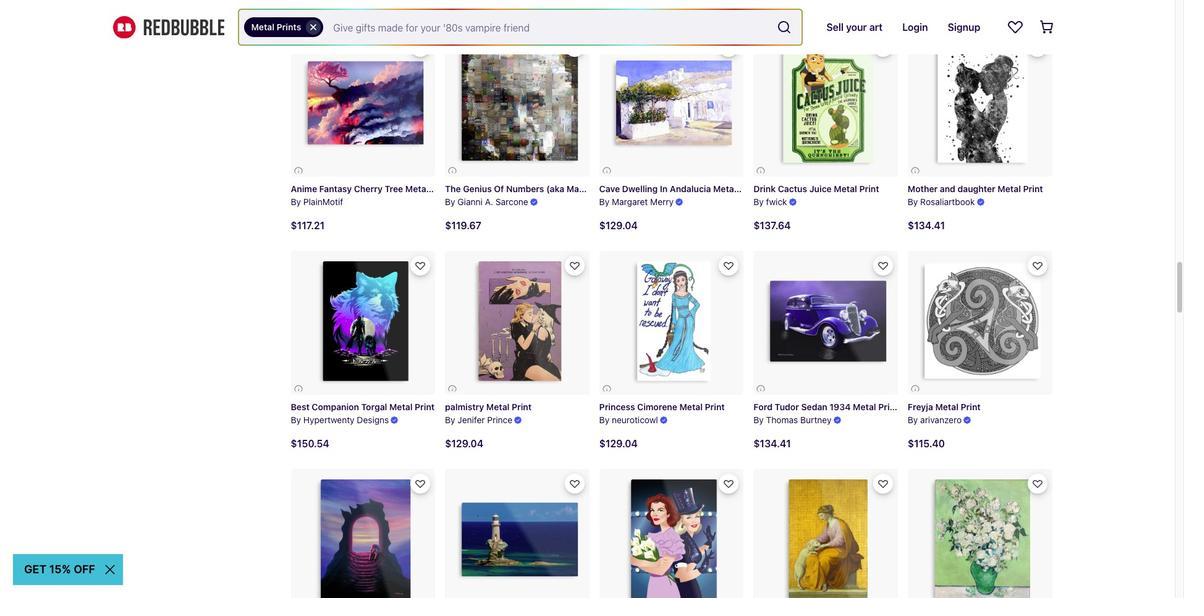 Task type: locate. For each thing, give the bounding box(es) containing it.
by down best
[[291, 415, 301, 425]]

0 vertical spatial $134.41
[[908, 220, 945, 231]]

rosaliartbook
[[920, 196, 975, 207]]

print inside anime fantasy cherry tree metal print by plainmotif
[[431, 184, 451, 194]]

fwick
[[766, 196, 787, 207]]

plainmotif
[[303, 196, 343, 207]]

by jenifer prince
[[445, 415, 512, 425]]

0 horizontal spatial $129.04 link
[[291, 0, 435, 23]]

print up prince
[[512, 402, 532, 413]]

print left ford
[[705, 402, 725, 413]]

numbers)
[[608, 184, 650, 194]]

metal inside anime fantasy cherry tree metal print by plainmotif
[[405, 184, 429, 194]]

by
[[291, 196, 301, 207], [445, 196, 455, 207], [754, 196, 764, 207], [599, 196, 610, 207], [908, 196, 918, 207], [291, 415, 301, 425], [445, 415, 455, 425], [754, 415, 764, 425], [599, 415, 610, 425], [908, 415, 918, 425]]

metal right torgal
[[389, 402, 413, 413]]

companion
[[312, 402, 359, 413]]

0 horizontal spatial $134.41
[[754, 438, 791, 449]]

$129.04 for palmistry metal print
[[445, 438, 483, 449]]

metal right andalucia
[[713, 184, 736, 194]]

margaret
[[612, 196, 648, 207]]

print left palmistry
[[415, 402, 435, 413]]

metal right juice
[[834, 184, 857, 194]]

redbubble logo image
[[113, 16, 224, 38]]

the forgotten wayshrine metal print image
[[291, 469, 435, 598]]

by down "mother"
[[908, 196, 918, 207]]

$139.79 link
[[445, 0, 589, 23]]

mother
[[908, 184, 938, 194]]

van gogh, roses, 1890 metal print image
[[908, 469, 1052, 598]]

anime fantasy cherry tree metal print image
[[291, 32, 435, 177]]

cherry
[[354, 184, 383, 194]]

1 horizontal spatial $129.04 link
[[754, 0, 898, 23]]

by down palmistry
[[445, 415, 455, 425]]

cave
[[599, 184, 620, 194]]

by down the
[[445, 196, 455, 207]]

princess cimorene metal print
[[599, 402, 725, 413]]

by arivanzero
[[908, 415, 962, 425]]

metal right the daughter
[[998, 184, 1021, 194]]

meekness, eustache le sueur, 1650 metal print image
[[754, 469, 898, 598]]

by down freyja at the right bottom of page
[[908, 415, 918, 425]]

designs
[[357, 415, 389, 425]]

$129.04 link
[[291, 0, 435, 23], [754, 0, 898, 23]]

by for best companion torgal metal print
[[291, 415, 301, 425]]

metal
[[251, 22, 274, 32], [405, 184, 429, 194], [652, 184, 675, 194], [834, 184, 857, 194], [713, 184, 736, 194], [998, 184, 1021, 194], [389, 402, 413, 413], [486, 402, 510, 413], [853, 402, 876, 413], [680, 402, 703, 413], [935, 402, 959, 413]]

print
[[431, 184, 451, 194], [678, 184, 697, 194], [859, 184, 879, 194], [739, 184, 759, 194], [1023, 184, 1043, 194], [415, 402, 435, 413], [512, 402, 532, 413], [878, 402, 898, 413], [705, 402, 725, 413], [961, 402, 981, 413]]

anime
[[291, 184, 317, 194]]

palmistry metal print
[[445, 402, 532, 413]]

by margaret merry
[[599, 196, 674, 207]]

in
[[660, 184, 668, 194]]

princess
[[599, 402, 635, 413]]

numbers
[[506, 184, 544, 194]]

and
[[940, 184, 955, 194]]

dwelling
[[622, 184, 658, 194]]

$134.41 down by rosaliartbook
[[908, 220, 945, 231]]

print left 'genius'
[[431, 184, 451, 194]]

ford tudor sedan 1934 metal print
[[754, 402, 898, 413]]

by down the princess
[[599, 415, 610, 425]]

by thomas burtney
[[754, 415, 832, 425]]

by down of
[[599, 196, 610, 207]]

$134.41 down the thomas at the bottom right
[[754, 438, 791, 449]]

$129.04
[[291, 2, 329, 13], [754, 2, 792, 13], [599, 220, 638, 231], [445, 438, 483, 449], [599, 438, 638, 450]]

prince
[[487, 415, 512, 425]]

1 horizontal spatial $134.41
[[908, 220, 945, 231]]

by fwick
[[754, 196, 787, 207]]

by down ford
[[754, 415, 764, 425]]

prints
[[277, 22, 301, 32]]

juice
[[810, 184, 832, 194]]

1 vertical spatial $134.41
[[754, 438, 791, 449]]

Metal Prints field
[[239, 10, 802, 45]]

of
[[598, 184, 606, 194]]

by gianni a. sarcone
[[445, 196, 528, 207]]

metal right tree at the left of the page
[[405, 184, 429, 194]]

ford tudor sedan 1934 metal print image
[[754, 251, 898, 395]]

by for drink cactus juice metal print
[[754, 196, 764, 207]]

by down drink
[[754, 196, 764, 207]]

tudor
[[775, 402, 799, 413]]

a.
[[485, 196, 493, 207]]

by inside anime fantasy cherry tree metal print by plainmotif
[[291, 196, 301, 207]]

mother and daughter metal print
[[908, 184, 1043, 194]]

$119.67
[[445, 220, 481, 231]]

best
[[291, 402, 310, 413]]

best companion torgal metal print image
[[291, 251, 435, 395]]

by hypertwenty designs
[[291, 415, 389, 425]]

metal prints
[[251, 22, 301, 32]]

$134.41
[[908, 220, 945, 231], [754, 438, 791, 449]]

print right juice
[[859, 184, 879, 194]]

drink
[[754, 184, 776, 194]]

drink cactus juice metal print image
[[754, 32, 898, 177]]

$115.40
[[908, 438, 945, 450]]

by down anime
[[291, 196, 301, 207]]

cave dwelling in andalucia metal print
[[599, 184, 759, 194]]

by for palmistry metal print
[[445, 415, 455, 425]]

freyja metal print
[[908, 402, 981, 413]]

burtney
[[800, 415, 832, 425]]

thomas
[[766, 415, 798, 425]]

print right the daughter
[[1023, 184, 1043, 194]]

print up by fwick
[[739, 184, 759, 194]]

metal left prints
[[251, 22, 274, 32]]



Task type: describe. For each thing, give the bounding box(es) containing it.
$150.54
[[291, 438, 329, 449]]

metal right cimorene
[[680, 402, 703, 413]]

sarcone
[[496, 196, 528, 207]]

$134.41 for rosaliartbook
[[908, 220, 945, 231]]

cimorene
[[637, 402, 677, 413]]

anime fantasy cherry tree metal print by plainmotif
[[291, 184, 451, 207]]

$134.41 for thomas
[[754, 438, 791, 449]]

merry
[[650, 196, 674, 207]]

best companion torgal metal print
[[291, 402, 435, 413]]

$139.79
[[445, 2, 483, 13]]

the
[[445, 184, 461, 194]]

print left freyja at the right bottom of page
[[878, 402, 898, 413]]

by for princess cimorene metal print
[[599, 415, 610, 425]]

by rosaliartbook
[[908, 196, 975, 207]]

print right in
[[678, 184, 697, 194]]

jenifer
[[458, 415, 485, 425]]

the calla lilies are in bloom again metal print image
[[599, 469, 744, 598]]

$117.21
[[291, 220, 325, 231]]

metal right 1934
[[853, 402, 876, 413]]

ford
[[754, 402, 773, 413]]

daughter
[[958, 184, 996, 194]]

1 $129.04 link from the left
[[291, 0, 435, 23]]

drink cactus juice metal print
[[754, 184, 879, 194]]

by neuroticowl
[[599, 415, 658, 425]]

1934
[[830, 402, 851, 413]]

the genius of numbers (aka master of numbers) metal print image
[[445, 32, 589, 177]]

lighthouse tourlitis in andros and a seagull metal print image
[[445, 469, 589, 598]]

metal up arivanzero
[[935, 402, 959, 413]]

by for mother and daughter metal print
[[908, 196, 918, 207]]

princess cimorene metal print image
[[599, 251, 744, 395]]

$137.64
[[754, 220, 791, 231]]

palmistry
[[445, 402, 484, 413]]

metal prints button
[[244, 17, 323, 37]]

(aka
[[546, 184, 564, 194]]

genius
[[463, 184, 492, 194]]

master
[[567, 184, 596, 194]]

$129.04 for princess cimorene metal print
[[599, 438, 638, 450]]

metal up merry
[[652, 184, 675, 194]]

by for cave dwelling in andalucia metal print
[[599, 196, 610, 207]]

sedan
[[801, 402, 827, 413]]

hypertwenty
[[303, 415, 355, 425]]

andalucia
[[670, 184, 711, 194]]

by for freyja metal print
[[908, 415, 918, 425]]

2 $129.04 link from the left
[[754, 0, 898, 23]]

cave dwelling in andalucia metal print image
[[599, 32, 744, 177]]

metal inside button
[[251, 22, 274, 32]]

$129.04 for cave dwelling in andalucia metal print
[[599, 220, 638, 231]]

$102.58 link
[[599, 0, 744, 23]]

gianni
[[458, 196, 483, 207]]

palmistry metal print image
[[445, 251, 589, 395]]

freyja
[[908, 402, 933, 413]]

torgal
[[361, 402, 387, 413]]

arivanzero
[[920, 415, 962, 425]]

the genius of numbers (aka master of numbers) metal print
[[445, 184, 697, 194]]

freyja metal print image
[[908, 251, 1052, 395]]

print up arivanzero
[[961, 402, 981, 413]]

neuroticowl
[[612, 415, 658, 425]]

fantasy
[[319, 184, 352, 194]]

tree
[[385, 184, 403, 194]]

of
[[494, 184, 504, 194]]

metal up prince
[[486, 402, 510, 413]]

Search term search field
[[323, 10, 772, 45]]

cactus
[[778, 184, 807, 194]]

by for ford tudor sedan 1934 metal print
[[754, 415, 764, 425]]

by for the genius of numbers (aka master of numbers) metal print
[[445, 196, 455, 207]]

mother and daughter metal print image
[[908, 32, 1052, 177]]

$102.58
[[599, 2, 638, 13]]



Task type: vqa. For each thing, say whether or not it's contained in the screenshot.


